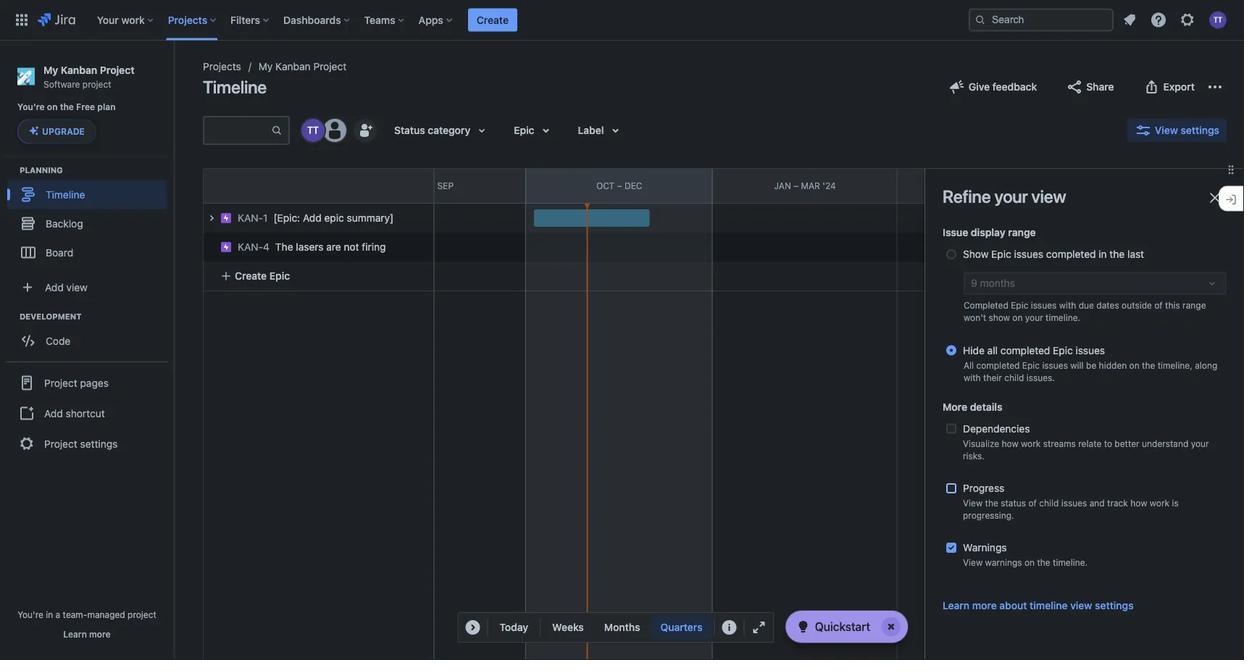 Task type: describe. For each thing, give the bounding box(es) containing it.
your work button
[[93, 8, 159, 32]]

projects for projects dropdown button
[[168, 14, 207, 26]]

upgrade button
[[18, 120, 96, 143]]

jun
[[987, 181, 1004, 191]]

on inside warnings view warnings on the timeline.
[[1025, 558, 1035, 568]]

epic inside the create epic button
[[269, 270, 290, 282]]

close image
[[1207, 189, 1224, 207]]

to
[[1104, 438, 1112, 449]]

completed epic issues with due dates outside of this range won't show on your timeline.
[[964, 300, 1206, 323]]

appswitcher icon image
[[13, 11, 30, 29]]

2 column header from the left
[[1082, 169, 1244, 203]]

code link
[[7, 326, 167, 355]]

child inside all completed epic issues will be hidden on the timeline, along with their child issues.
[[1005, 372, 1024, 383]]

the left last
[[1110, 248, 1125, 260]]

view for warnings
[[963, 558, 983, 568]]

timeline,
[[1158, 360, 1193, 370]]

show
[[989, 313, 1010, 323]]

terry turtle image
[[301, 119, 325, 142]]

progress view the status of child issues and track how work is progressing.
[[963, 482, 1179, 521]]

epic
[[324, 212, 344, 224]]

this
[[1165, 300, 1180, 311]]

free
[[76, 102, 95, 112]]

export button
[[1134, 75, 1204, 99]]

refine your view
[[943, 186, 1066, 207]]

show child issues image
[[203, 209, 220, 227]]

streams
[[1043, 438, 1076, 449]]

more for learn more
[[89, 629, 111, 639]]

refine
[[943, 186, 991, 207]]

timeline. inside 'completed epic issues with due dates outside of this range won't show on your timeline.'
[[1046, 313, 1081, 323]]

settings for view settings
[[1181, 124, 1220, 136]]

firing
[[362, 241, 386, 253]]

1
[[263, 212, 268, 224]]

epic down issue display range
[[991, 248, 1011, 260]]

sep
[[437, 181, 454, 191]]

kanban for my kanban project software project
[[61, 64, 97, 76]]

your inside "dependencies visualize how work streams relate to better understand your risks."
[[1191, 438, 1209, 449]]

unassigned image
[[323, 119, 346, 142]]

completed inside all completed epic issues will be hidden on the timeline, along with their child issues.
[[976, 360, 1020, 370]]

status category
[[394, 124, 470, 136]]

your profile and settings image
[[1209, 11, 1227, 29]]

settings inside learn more about timeline view settings button
[[1095, 599, 1134, 611]]

warnings view warnings on the timeline.
[[963, 542, 1088, 568]]

jan – mar '24
[[774, 181, 836, 191]]

learn for learn more
[[63, 629, 87, 639]]

view inside popup button
[[66, 281, 88, 293]]

give
[[969, 81, 990, 93]]

are
[[326, 241, 341, 253]]

learn for learn more about timeline view settings
[[943, 599, 970, 611]]

project inside my kanban project software project
[[100, 64, 134, 76]]

category
[[428, 124, 470, 136]]

the
[[275, 241, 293, 253]]

you're on the free plan
[[17, 102, 116, 112]]

not
[[344, 241, 359, 253]]

[epic:
[[273, 212, 300, 224]]

0 vertical spatial row
[[204, 169, 433, 204]]

– for dec
[[617, 181, 622, 191]]

dependencies visualize how work streams relate to better understand your risks.
[[963, 423, 1209, 461]]

timeline inside 'timeline' link
[[46, 188, 85, 200]]

display
[[971, 226, 1006, 238]]

their
[[983, 372, 1002, 383]]

timeline. inside warnings view warnings on the timeline.
[[1053, 558, 1088, 568]]

more details
[[943, 401, 1003, 413]]

child inside progress view the status of child issues and track how work is progressing.
[[1039, 498, 1059, 508]]

shortcut
[[66, 407, 105, 419]]

give feedback button
[[940, 75, 1046, 99]]

your inside 'completed epic issues with due dates outside of this range won't show on your timeline.'
[[1025, 313, 1043, 323]]

epic button
[[505, 119, 563, 142]]

issues.
[[1027, 372, 1055, 383]]

completed
[[964, 300, 1009, 311]]

more
[[943, 401, 968, 413]]

dashboards
[[283, 14, 341, 26]]

export icon image
[[1143, 78, 1161, 96]]

backlog
[[46, 217, 83, 229]]

epic image
[[220, 241, 232, 253]]

development group
[[7, 310, 173, 360]]

primary element
[[9, 0, 969, 40]]

pages
[[80, 377, 109, 389]]

the inside progress view the status of child issues and track how work is progressing.
[[985, 498, 998, 508]]

0 vertical spatial completed
[[1046, 248, 1096, 260]]

jul – sep
[[411, 181, 454, 191]]

help image
[[1150, 11, 1167, 29]]

dates
[[1097, 300, 1119, 311]]

view settings
[[1155, 124, 1220, 136]]

issues inside 'completed epic issues with due dates outside of this range won't show on your timeline.'
[[1031, 300, 1057, 311]]

of inside progress view the status of child issues and track how work is progressing.
[[1029, 498, 1037, 508]]

better
[[1115, 438, 1140, 449]]

how inside "dependencies visualize how work streams relate to better understand your risks."
[[1002, 438, 1019, 449]]

filters button
[[226, 8, 275, 32]]

create button
[[468, 8, 517, 32]]

project settings
[[44, 438, 118, 450]]

settings for project settings
[[80, 438, 118, 450]]

learn more about timeline view settings
[[943, 599, 1134, 611]]

board link
[[7, 238, 167, 267]]

add for add shortcut
[[44, 407, 63, 419]]

quickstart
[[815, 620, 870, 634]]

create for create epic
[[235, 270, 267, 282]]

more for learn more about timeline view settings
[[972, 599, 997, 611]]

Search timeline text field
[[204, 117, 271, 143]]

issue display range
[[943, 226, 1036, 238]]

issues inside progress view the status of child issues and track how work is progressing.
[[1061, 498, 1087, 508]]

the inside warnings view warnings on the timeline.
[[1037, 558, 1050, 568]]

issues up be
[[1076, 344, 1105, 356]]

with inside all completed epic issues will be hidden on the timeline, along with their child issues.
[[964, 372, 981, 383]]

kanban for my kanban project
[[275, 61, 311, 72]]

risks.
[[963, 451, 985, 461]]

months
[[604, 621, 640, 633]]

kan-4 the lasers are not firing
[[238, 241, 386, 253]]

sidebar navigation image
[[158, 58, 190, 87]]

share image
[[1066, 78, 1083, 96]]

all
[[964, 360, 974, 370]]

you're in a team-managed project
[[17, 609, 156, 620]]

code
[[46, 335, 70, 347]]

export
[[1163, 81, 1195, 93]]

epic inside all completed epic issues will be hidden on the timeline, along with their child issues.
[[1022, 360, 1040, 370]]

today
[[500, 621, 528, 633]]

today button
[[491, 616, 537, 639]]

project inside my kanban project software project
[[82, 79, 111, 89]]

apr
[[960, 181, 977, 191]]

of inside 'completed epic issues with due dates outside of this range won't show on your timeline.'
[[1155, 300, 1163, 311]]

projects link
[[203, 58, 241, 75]]

quarters
[[661, 621, 703, 633]]

backlog link
[[7, 209, 167, 238]]

teams
[[364, 14, 395, 26]]

give feedback
[[969, 81, 1037, 93]]

1 column header from the left
[[154, 169, 339, 203]]

hide
[[963, 344, 985, 356]]

0 horizontal spatial range
[[1008, 226, 1036, 238]]

all
[[987, 344, 998, 356]]



Task type: vqa. For each thing, say whether or not it's contained in the screenshot.
"JAN"
yes



Task type: locate. For each thing, give the bounding box(es) containing it.
managed
[[87, 609, 125, 620]]

you're up upgrade button
[[17, 102, 45, 112]]

range inside 'completed epic issues with due dates outside of this range won't show on your timeline.'
[[1183, 300, 1206, 311]]

my right projects link
[[259, 61, 273, 72]]

how right track
[[1131, 498, 1147, 508]]

0 vertical spatial child
[[1005, 372, 1024, 383]]

2 vertical spatial your
[[1191, 438, 1209, 449]]

1 vertical spatial timeline
[[46, 188, 85, 200]]

1 vertical spatial how
[[1131, 498, 1147, 508]]

timeline up backlog
[[46, 188, 85, 200]]

1 vertical spatial in
[[46, 609, 53, 620]]

1 vertical spatial timeline.
[[1053, 558, 1088, 568]]

completed up their at bottom
[[976, 360, 1020, 370]]

settings image
[[1179, 11, 1196, 29]]

jan
[[774, 181, 791, 191]]

'24 for apr – jun '24
[[1007, 181, 1020, 191]]

1 vertical spatial projects
[[203, 61, 241, 72]]

warnings
[[985, 558, 1022, 568]]

dismiss quickstart image
[[880, 615, 903, 638]]

planning image
[[2, 161, 20, 179]]

1 vertical spatial view
[[66, 281, 88, 293]]

kanban inside my kanban project software project
[[61, 64, 97, 76]]

1 vertical spatial settings
[[80, 438, 118, 450]]

notifications image
[[1121, 11, 1138, 29]]

0 vertical spatial with
[[1059, 300, 1076, 311]]

epic inside 'completed epic issues with due dates outside of this range won't show on your timeline.'
[[1011, 300, 1029, 311]]

0 horizontal spatial with
[[964, 372, 981, 383]]

the
[[60, 102, 74, 112], [1110, 248, 1125, 260], [1142, 360, 1155, 370], [985, 498, 998, 508], [1037, 558, 1050, 568]]

timeline. down due
[[1046, 313, 1081, 323]]

how inside progress view the status of child issues and track how work is progressing.
[[1131, 498, 1147, 508]]

timeline grid
[[154, 168, 1244, 660]]

1 horizontal spatial of
[[1155, 300, 1163, 311]]

timeline. up timeline at the bottom right of page
[[1053, 558, 1088, 568]]

hide all completed epic issues
[[963, 344, 1105, 356]]

kan-1 link
[[238, 211, 268, 225]]

1 '24 from the left
[[823, 181, 836, 191]]

kanban up the software on the left top
[[61, 64, 97, 76]]

weeks button
[[544, 616, 593, 639]]

more left about
[[972, 599, 997, 611]]

child right their at bottom
[[1005, 372, 1024, 383]]

column header
[[154, 169, 339, 203], [1082, 169, 1244, 203]]

range right display
[[1008, 226, 1036, 238]]

row containing kan-4
[[196, 229, 433, 262]]

teams button
[[360, 8, 410, 32]]

group
[[6, 361, 168, 464]]

– for mar
[[794, 181, 799, 191]]

column header down view settings dropdown button
[[1082, 169, 1244, 203]]

my kanban project software project
[[43, 64, 134, 89]]

add people image
[[357, 122, 374, 139]]

add up "development"
[[45, 281, 64, 293]]

more inside button
[[972, 599, 997, 611]]

filters
[[231, 14, 260, 26]]

add left epic
[[303, 212, 322, 224]]

work left streams
[[1021, 438, 1041, 449]]

0 vertical spatial projects
[[168, 14, 207, 26]]

settings inside view settings dropdown button
[[1181, 124, 1220, 136]]

0 horizontal spatial kanban
[[61, 64, 97, 76]]

create for create
[[477, 14, 509, 26]]

more inside button
[[89, 629, 111, 639]]

planning group
[[7, 164, 173, 271]]

create inside the create epic button
[[235, 270, 267, 282]]

add for add view
[[45, 281, 64, 293]]

all completed epic issues will be hidden on the timeline, along with their child issues.
[[964, 360, 1218, 383]]

work inside "dropdown button"
[[121, 14, 145, 26]]

jira image
[[38, 11, 75, 29], [38, 11, 75, 29]]

learn more
[[63, 629, 111, 639]]

label button
[[569, 119, 633, 142]]

my kanban project link
[[259, 58, 347, 75]]

project up add shortcut
[[44, 377, 77, 389]]

learn inside button
[[63, 629, 87, 639]]

0 horizontal spatial of
[[1029, 498, 1037, 508]]

banner
[[0, 0, 1244, 41]]

1 you're from the top
[[17, 102, 45, 112]]

create epic
[[235, 270, 290, 282]]

create inside create button
[[477, 14, 509, 26]]

timeline.
[[1046, 313, 1081, 323], [1053, 558, 1088, 568]]

you're for you're on the free plan
[[17, 102, 45, 112]]

None radio
[[946, 249, 957, 259], [946, 345, 957, 355], [946, 249, 957, 259], [946, 345, 957, 355]]

1 horizontal spatial with
[[1059, 300, 1076, 311]]

0 horizontal spatial '24
[[823, 181, 836, 191]]

of left this
[[1155, 300, 1163, 311]]

status category button
[[386, 119, 499, 142]]

label
[[578, 124, 604, 136]]

1 horizontal spatial timeline
[[203, 77, 267, 97]]

issues
[[1014, 248, 1044, 260], [1031, 300, 1057, 311], [1076, 344, 1105, 356], [1042, 360, 1068, 370], [1061, 498, 1087, 508]]

Search field
[[969, 8, 1114, 32]]

projects right sidebar navigation image
[[203, 61, 241, 72]]

months button
[[596, 616, 649, 639]]

project up plan
[[100, 64, 134, 76]]

0 horizontal spatial child
[[1005, 372, 1024, 383]]

0 vertical spatial learn
[[943, 599, 970, 611]]

the up progressing.
[[985, 498, 998, 508]]

issue
[[943, 226, 968, 238]]

0 vertical spatial how
[[1002, 438, 1019, 449]]

dashboards button
[[279, 8, 356, 32]]

2 vertical spatial view
[[963, 558, 983, 568]]

0 vertical spatial settings
[[1181, 124, 1220, 136]]

1 horizontal spatial view
[[1032, 186, 1066, 207]]

2 vertical spatial add
[[44, 407, 63, 419]]

add inside popup button
[[45, 281, 64, 293]]

project up plan
[[82, 79, 111, 89]]

kan- right epic icon
[[238, 241, 263, 253]]

range right this
[[1183, 300, 1206, 311]]

show
[[963, 248, 989, 260]]

dependencies
[[963, 423, 1030, 434]]

kanban down dashboards
[[275, 61, 311, 72]]

more down managed
[[89, 629, 111, 639]]

how
[[1002, 438, 1019, 449], [1131, 498, 1147, 508]]

project pages link
[[6, 367, 168, 399]]

summary]
[[347, 212, 394, 224]]

plan
[[97, 102, 116, 112]]

your
[[994, 186, 1028, 207], [1025, 313, 1043, 323], [1191, 438, 1209, 449]]

– right jan on the top right of page
[[794, 181, 799, 191]]

2 vertical spatial view
[[1070, 599, 1092, 611]]

1 vertical spatial view
[[963, 498, 983, 508]]

group containing project pages
[[6, 361, 168, 464]]

'24 right jun
[[1007, 181, 1020, 191]]

4
[[263, 241, 270, 253]]

on inside all completed epic issues will be hidden on the timeline, along with their child issues.
[[1129, 360, 1140, 370]]

view inside warnings view warnings on the timeline.
[[963, 558, 983, 568]]

cell inside row group
[[203, 204, 433, 233]]

you're left the a
[[17, 609, 43, 620]]

and
[[1090, 498, 1105, 508]]

of right status
[[1029, 498, 1037, 508]]

0 horizontal spatial work
[[121, 14, 145, 26]]

epic left the label
[[514, 124, 534, 136]]

epic down the
[[269, 270, 290, 282]]

with left due
[[1059, 300, 1076, 311]]

1 vertical spatial kan-
[[238, 241, 263, 253]]

1 horizontal spatial column header
[[1082, 169, 1244, 203]]

learn inside button
[[943, 599, 970, 611]]

create epic button
[[212, 263, 425, 289]]

view settings image
[[1135, 122, 1152, 139]]

0 vertical spatial more
[[972, 599, 997, 611]]

1 horizontal spatial range
[[1183, 300, 1206, 311]]

on right warnings
[[1025, 558, 1035, 568]]

row group
[[203, 168, 433, 204], [196, 204, 433, 291]]

0 horizontal spatial project
[[82, 79, 111, 89]]

banner containing your work
[[0, 0, 1244, 41]]

visualize
[[963, 438, 999, 449]]

– for jun
[[979, 181, 984, 191]]

oct
[[596, 181, 615, 191]]

row group containing kan-1
[[196, 204, 433, 291]]

on right hidden
[[1129, 360, 1140, 370]]

check image
[[795, 618, 812, 636]]

the inside all completed epic issues will be hidden on the timeline, along with their child issues.
[[1142, 360, 1155, 370]]

view inside button
[[1070, 599, 1092, 611]]

your right understand
[[1191, 438, 1209, 449]]

1 vertical spatial learn
[[63, 629, 87, 639]]

work left is
[[1150, 498, 1170, 508]]

row down kan-1 [epic: add epic summary]
[[196, 229, 433, 262]]

child right status
[[1039, 498, 1059, 508]]

column header up kan-1 link
[[154, 169, 339, 203]]

is
[[1172, 498, 1179, 508]]

0 vertical spatial add
[[303, 212, 322, 224]]

epic up will
[[1053, 344, 1073, 356]]

projects up sidebar navigation image
[[168, 14, 207, 26]]

1 vertical spatial row
[[196, 229, 433, 262]]

project right managed
[[128, 609, 156, 620]]

– right apr
[[979, 181, 984, 191]]

0 vertical spatial timeline.
[[1046, 313, 1081, 323]]

epic inside epic dropdown button
[[514, 124, 534, 136]]

settings down export
[[1181, 124, 1220, 136]]

add left shortcut on the bottom
[[44, 407, 63, 419]]

view
[[1155, 124, 1178, 136], [963, 498, 983, 508], [963, 558, 983, 568]]

kan- right epic image
[[238, 212, 263, 224]]

view down progress
[[963, 498, 983, 508]]

project pages
[[44, 377, 109, 389]]

2 – from the left
[[617, 181, 622, 191]]

'24 for jan – mar '24
[[823, 181, 836, 191]]

epic down the hide all completed epic issues
[[1022, 360, 1040, 370]]

learn more button
[[63, 628, 111, 640]]

along
[[1195, 360, 1218, 370]]

1 vertical spatial more
[[89, 629, 111, 639]]

learn more about timeline view settings button
[[943, 598, 1134, 613]]

– for sep
[[430, 181, 435, 191]]

–
[[430, 181, 435, 191], [617, 181, 622, 191], [794, 181, 799, 191], [979, 181, 984, 191]]

1 vertical spatial you're
[[17, 609, 43, 620]]

2 vertical spatial work
[[1150, 498, 1170, 508]]

create
[[477, 14, 509, 26], [235, 270, 267, 282]]

timeline down projects link
[[203, 77, 267, 97]]

project down add shortcut
[[44, 438, 77, 450]]

1 horizontal spatial kanban
[[275, 61, 311, 72]]

issues inside all completed epic issues will be hidden on the timeline, along with their child issues.
[[1042, 360, 1068, 370]]

issues up issues.
[[1042, 360, 1068, 370]]

on inside 'completed epic issues with due dates outside of this range won't show on your timeline.'
[[1013, 313, 1023, 323]]

view down board link
[[66, 281, 88, 293]]

0 vertical spatial timeline
[[203, 77, 267, 97]]

1 horizontal spatial how
[[1131, 498, 1147, 508]]

1 vertical spatial your
[[1025, 313, 1043, 323]]

1 vertical spatial range
[[1183, 300, 1206, 311]]

view for progress
[[963, 498, 983, 508]]

0 vertical spatial work
[[121, 14, 145, 26]]

row up kan-1 [epic: add epic summary]
[[204, 169, 433, 204]]

your up issue display range
[[994, 186, 1028, 207]]

on
[[47, 102, 58, 112], [1013, 313, 1023, 323], [1129, 360, 1140, 370], [1025, 558, 1035, 568]]

1 vertical spatial completed
[[1001, 344, 1050, 356]]

be
[[1086, 360, 1097, 370]]

2 vertical spatial settings
[[1095, 599, 1134, 611]]

add inside button
[[44, 407, 63, 419]]

0 vertical spatial project
[[82, 79, 111, 89]]

work right your
[[121, 14, 145, 26]]

add
[[303, 212, 322, 224], [45, 281, 64, 293], [44, 407, 63, 419]]

track
[[1107, 498, 1128, 508]]

on up upgrade button
[[47, 102, 58, 112]]

2 vertical spatial completed
[[976, 360, 1020, 370]]

my for my kanban project software project
[[43, 64, 58, 76]]

view right the view settings icon
[[1155, 124, 1178, 136]]

the right warnings
[[1037, 558, 1050, 568]]

board
[[46, 246, 73, 258]]

work inside progress view the status of child issues and track how work is progressing.
[[1150, 498, 1170, 508]]

with inside 'completed epic issues with due dates outside of this range won't show on your timeline.'
[[1059, 300, 1076, 311]]

understand
[[1142, 438, 1189, 449]]

apps
[[419, 14, 443, 26]]

upgrade
[[42, 126, 85, 136]]

how down dependencies
[[1002, 438, 1019, 449]]

0 vertical spatial view
[[1155, 124, 1178, 136]]

project down dashboards dropdown button
[[313, 61, 347, 72]]

you're for you're in a team-managed project
[[17, 609, 43, 620]]

projects inside projects dropdown button
[[168, 14, 207, 26]]

share button
[[1057, 75, 1123, 99]]

my up the software on the left top
[[43, 64, 58, 76]]

0 vertical spatial of
[[1155, 300, 1163, 311]]

0 horizontal spatial in
[[46, 609, 53, 620]]

0 vertical spatial in
[[1099, 248, 1107, 260]]

1 vertical spatial work
[[1021, 438, 1041, 449]]

– right jul at left
[[430, 181, 435, 191]]

0 vertical spatial view
[[1032, 186, 1066, 207]]

0 horizontal spatial create
[[235, 270, 267, 282]]

0 horizontal spatial view
[[66, 281, 88, 293]]

issues left due
[[1031, 300, 1057, 311]]

in left the a
[[46, 609, 53, 620]]

issues down issue display range
[[1014, 248, 1044, 260]]

with down all
[[964, 372, 981, 383]]

1 horizontal spatial learn
[[943, 599, 970, 611]]

settings down add shortcut button
[[80, 438, 118, 450]]

0 horizontal spatial settings
[[80, 438, 118, 450]]

project inside my kanban project link
[[313, 61, 347, 72]]

view inside progress view the status of child issues and track how work is progressing.
[[963, 498, 983, 508]]

0 horizontal spatial learn
[[63, 629, 87, 639]]

1 horizontal spatial work
[[1021, 438, 1041, 449]]

projects button
[[164, 8, 222, 32]]

create right apps popup button on the top of the page
[[477, 14, 509, 26]]

weeks
[[552, 621, 584, 633]]

4 – from the left
[[979, 181, 984, 191]]

2 horizontal spatial work
[[1150, 498, 1170, 508]]

view right jun
[[1032, 186, 1066, 207]]

learn down the team- at the left of the page
[[63, 629, 87, 639]]

dec
[[625, 181, 642, 191]]

my inside my kanban project link
[[259, 61, 273, 72]]

project
[[82, 79, 111, 89], [128, 609, 156, 620]]

0 horizontal spatial column header
[[154, 169, 339, 203]]

0 vertical spatial you're
[[17, 102, 45, 112]]

legend image
[[721, 619, 738, 636]]

the left free
[[60, 102, 74, 112]]

view right timeline at the bottom right of page
[[1070, 599, 1092, 611]]

quickstart button
[[786, 611, 908, 643]]

kan- for 4
[[238, 241, 263, 253]]

2 kan- from the top
[[238, 241, 263, 253]]

1 vertical spatial of
[[1029, 498, 1037, 508]]

add shortcut
[[44, 407, 105, 419]]

0 vertical spatial your
[[994, 186, 1028, 207]]

1 vertical spatial create
[[235, 270, 267, 282]]

1 horizontal spatial in
[[1099, 248, 1107, 260]]

1 kan- from the top
[[238, 212, 263, 224]]

work inside "dependencies visualize how work streams relate to better understand your risks."
[[1021, 438, 1041, 449]]

search image
[[975, 14, 986, 26]]

projects
[[168, 14, 207, 26], [203, 61, 241, 72]]

completed up due
[[1046, 248, 1096, 260]]

progress
[[963, 482, 1005, 494]]

completed up issues.
[[1001, 344, 1050, 356]]

cell
[[203, 204, 433, 233]]

1 horizontal spatial create
[[477, 14, 509, 26]]

my for my kanban project
[[259, 61, 273, 72]]

epic image
[[220, 212, 232, 224]]

view down warnings
[[963, 558, 983, 568]]

0 horizontal spatial timeline
[[46, 188, 85, 200]]

'24 right mar
[[823, 181, 836, 191]]

last
[[1128, 248, 1144, 260]]

1 horizontal spatial more
[[972, 599, 997, 611]]

1 horizontal spatial project
[[128, 609, 156, 620]]

enter full screen image
[[750, 619, 768, 636]]

development image
[[2, 307, 20, 325]]

2 horizontal spatial view
[[1070, 599, 1092, 611]]

kan- for 1
[[238, 212, 263, 224]]

1 vertical spatial child
[[1039, 498, 1059, 508]]

0 vertical spatial range
[[1008, 226, 1036, 238]]

project inside project pages link
[[44, 377, 77, 389]]

issues left and
[[1061, 498, 1087, 508]]

progressing.
[[963, 510, 1014, 521]]

0 horizontal spatial more
[[89, 629, 111, 639]]

timeline
[[1030, 599, 1068, 611]]

row
[[204, 169, 433, 204], [196, 229, 433, 262]]

about
[[1000, 599, 1027, 611]]

apr – jun '24
[[960, 181, 1020, 191]]

view
[[1032, 186, 1066, 207], [66, 281, 88, 293], [1070, 599, 1092, 611]]

0 vertical spatial create
[[477, 14, 509, 26]]

2 horizontal spatial settings
[[1181, 124, 1220, 136]]

1 horizontal spatial '24
[[1007, 181, 1020, 191]]

on right show
[[1013, 313, 1023, 323]]

the left the timeline,
[[1142, 360, 1155, 370]]

kan-
[[238, 212, 263, 224], [238, 241, 263, 253]]

more
[[972, 599, 997, 611], [89, 629, 111, 639]]

cell containing kan-1
[[203, 204, 433, 233]]

view inside dropdown button
[[1155, 124, 1178, 136]]

show epic issues completed in the last
[[963, 248, 1144, 260]]

1 horizontal spatial settings
[[1095, 599, 1134, 611]]

2 you're from the top
[[17, 609, 43, 620]]

quarters button
[[652, 616, 711, 639]]

your work
[[97, 14, 145, 26]]

– left the dec on the right top of the page
[[617, 181, 622, 191]]

0 vertical spatial kan-
[[238, 212, 263, 224]]

learn left about
[[943, 599, 970, 611]]

in left last
[[1099, 248, 1107, 260]]

oct – dec
[[596, 181, 642, 191]]

1 vertical spatial add
[[45, 281, 64, 293]]

kan-4 link
[[238, 240, 270, 254]]

details
[[970, 401, 1003, 413]]

project inside project settings link
[[44, 438, 77, 450]]

epic right completed
[[1011, 300, 1029, 311]]

create down kan-4 link
[[235, 270, 267, 282]]

add shortcut button
[[6, 399, 168, 428]]

my inside my kanban project software project
[[43, 64, 58, 76]]

1 – from the left
[[430, 181, 435, 191]]

1 vertical spatial with
[[964, 372, 981, 383]]

warnings
[[963, 542, 1007, 554]]

1 vertical spatial project
[[128, 609, 156, 620]]

relate
[[1078, 438, 1102, 449]]

settings right timeline at the bottom right of page
[[1095, 599, 1134, 611]]

settings inside project settings link
[[80, 438, 118, 450]]

1 horizontal spatial my
[[259, 61, 273, 72]]

2 '24 from the left
[[1007, 181, 1020, 191]]

add inside cell
[[303, 212, 322, 224]]

kan-1 [epic: add epic summary]
[[238, 212, 394, 224]]

your up the hide all completed epic issues
[[1025, 313, 1043, 323]]

1 horizontal spatial child
[[1039, 498, 1059, 508]]

0 horizontal spatial how
[[1002, 438, 1019, 449]]

0 horizontal spatial my
[[43, 64, 58, 76]]

outside
[[1122, 300, 1152, 311]]

planning
[[20, 165, 63, 175]]

3 – from the left
[[794, 181, 799, 191]]

projects for projects link
[[203, 61, 241, 72]]



